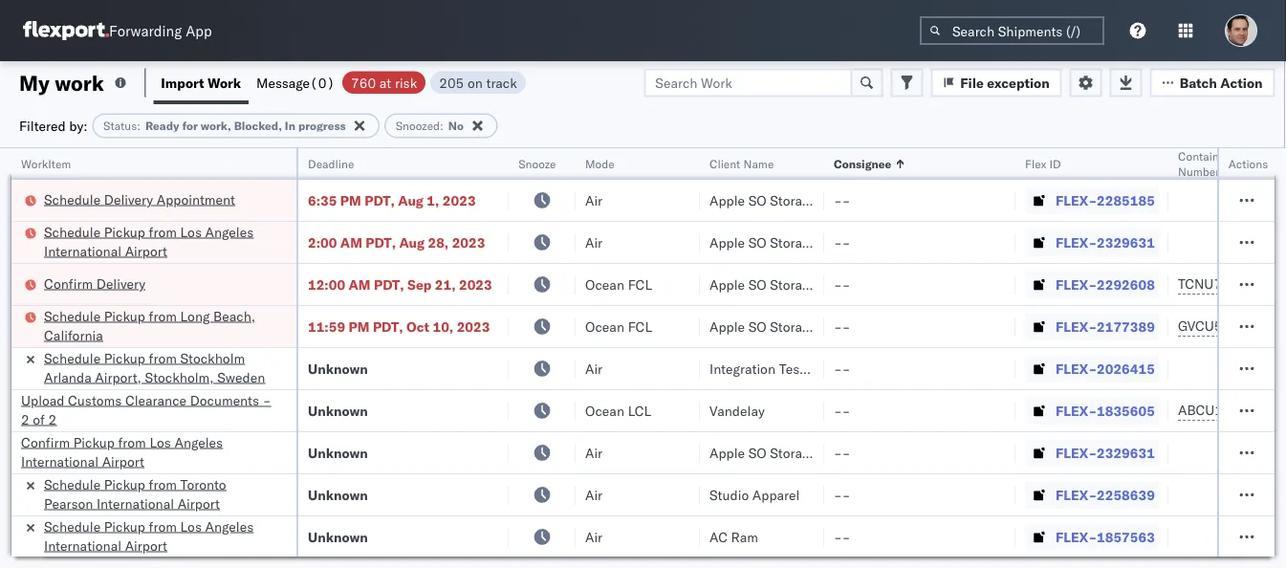 Task type: describe. For each thing, give the bounding box(es) containing it.
storage for 10,
[[770, 318, 816, 335]]

id
[[1050, 156, 1061, 171]]

from for schedule pickup from toronto pearson international airport link
[[149, 476, 177, 493]]

storage for 1,
[[770, 192, 816, 208]]

2285185
[[1097, 192, 1155, 208]]

beach,
[[213, 307, 256, 324]]

flex
[[1025, 156, 1047, 171]]

apple so storage (do not use) for 21,
[[710, 276, 916, 293]]

import work
[[161, 74, 241, 91]]

apple for 10,
[[710, 318, 745, 335]]

1 -- from the top
[[834, 192, 851, 208]]

resize handle column header for flex id
[[1146, 148, 1169, 568]]

risk
[[395, 74, 417, 91]]

ram
[[731, 528, 758, 545]]

resize handle column header for workitem
[[274, 148, 296, 568]]

use) for 10,
[[881, 318, 916, 335]]

1 air from the top
[[585, 192, 603, 208]]

6 air from the top
[[585, 528, 603, 545]]

flex-2285185
[[1056, 192, 1155, 208]]

2023 for 11:59 pm pdt, oct 10, 2023
[[457, 318, 490, 335]]

confirm for confirm pickup from los angeles international airport
[[21, 434, 70, 450]]

11:59
[[308, 318, 345, 335]]

11:59 pm pdt, oct 10, 2023
[[308, 318, 490, 335]]

track
[[486, 74, 517, 91]]

confirm for confirm delivery
[[44, 275, 93, 292]]

customs
[[68, 392, 122, 408]]

angeles for schedule pickup from los angeles international airport button
[[205, 223, 254, 240]]

schedule for schedule delivery appointment link
[[44, 191, 101, 208]]

batch
[[1180, 74, 1217, 91]]

12:00
[[308, 276, 345, 293]]

workitem
[[21, 156, 71, 171]]

numbers
[[1178, 164, 1226, 178]]

apple so storage (do not use) for 28,
[[710, 234, 916, 251]]

schedule pickup from toronto pearson international airport link
[[44, 475, 272, 513]]

international for 1st schedule pickup from los angeles international airport link from the top
[[44, 242, 122, 259]]

1 schedule pickup from los angeles international airport link from the top
[[44, 222, 272, 261]]

pickup for schedule pickup from stockholm arlanda airport, stockholm, sweden 'link'
[[104, 350, 145, 366]]

confirm pickup from los angeles international airport
[[21, 434, 223, 470]]

in
[[285, 119, 295, 133]]

arlanda
[[44, 369, 92, 385]]

vandelay
[[710, 402, 765, 419]]

delivery for schedule
[[104, 191, 153, 208]]

resize handle column header for deadline
[[486, 148, 509, 568]]

schedule pickup from toronto pearson international airport
[[44, 476, 226, 512]]

pickup for schedule pickup from long beach, california link
[[104, 307, 145, 324]]

ocean lcl
[[585, 402, 651, 419]]

client
[[710, 156, 741, 171]]

3 unknown from the top
[[308, 444, 368, 461]]

gvcu5265864
[[1178, 318, 1272, 334]]

mode button
[[576, 152, 681, 171]]

ac ram
[[710, 528, 758, 545]]

2 -- from the top
[[834, 234, 851, 251]]

consignee button
[[824, 152, 997, 171]]

pickup for schedule pickup from toronto pearson international airport link
[[104, 476, 145, 493]]

4 air from the top
[[585, 444, 603, 461]]

international for confirm pickup from los angeles international airport link
[[21, 453, 99, 470]]

abcu1234560
[[1178, 402, 1273, 418]]

resize handle column header for client name
[[801, 148, 824, 568]]

3 flex- from the top
[[1056, 276, 1097, 293]]

container numbers
[[1178, 149, 1229, 178]]

5 apple so storage (do not use) from the top
[[710, 444, 916, 461]]

schedule pickup from stockholm arlanda airport, stockholm, sweden link
[[44, 349, 272, 387]]

2329631 for unknown
[[1097, 444, 1155, 461]]

12:00 am pdt, sep 21, 2023
[[308, 276, 492, 293]]

2329631 for 2:00 am pdt, aug 28, 2023
[[1097, 234, 1155, 251]]

7 flex- from the top
[[1056, 444, 1097, 461]]

2 air from the top
[[585, 234, 603, 251]]

2023 for 12:00 am pdt, sep 21, 2023
[[459, 276, 492, 293]]

documents
[[190, 392, 259, 408]]

flex-2177389
[[1056, 318, 1155, 335]]

8 resize handle column header from the left
[[1252, 148, 1275, 568]]

los for schedule pickup from los angeles international airport button
[[180, 223, 202, 240]]

5 use) from the top
[[881, 444, 916, 461]]

flex-2329631 for unknown
[[1056, 444, 1155, 461]]

10,
[[433, 318, 454, 335]]

snoozed
[[396, 119, 440, 133]]

schedule pickup from stockholm arlanda airport, stockholm, sweden
[[44, 350, 265, 385]]

so for 21,
[[748, 276, 767, 293]]

schedule pickup from long beach, california link
[[44, 307, 272, 345]]

205
[[439, 74, 464, 91]]

snooze
[[518, 156, 556, 171]]

for
[[182, 119, 198, 133]]

760 at risk
[[351, 74, 417, 91]]

schedule pickup from los angeles international airport for 1st schedule pickup from los angeles international airport link from the bottom of the page
[[44, 518, 254, 554]]

flex-2026415
[[1056, 360, 1155, 377]]

container numbers button
[[1169, 144, 1274, 179]]

schedule delivery appointment link
[[44, 190, 235, 209]]

pickup for confirm pickup from los angeles international airport link
[[73, 434, 115, 450]]

am for 12:00
[[349, 276, 371, 293]]

Search Work text field
[[644, 68, 852, 97]]

flex-2292608
[[1056, 276, 1155, 293]]

9 flex- from the top
[[1056, 528, 1097, 545]]

apple for 21,
[[710, 276, 745, 293]]

schedule for 1st schedule pickup from los angeles international airport link from the top
[[44, 223, 101, 240]]

resize handle column header for container numbers
[[1270, 148, 1286, 568]]

client name button
[[700, 152, 805, 171]]

ocean for 21,
[[585, 276, 624, 293]]

6:35
[[308, 192, 337, 208]]

2023 for 2:00 am pdt, aug 28, 2023
[[452, 234, 485, 251]]

status : ready for work, blocked, in progress
[[103, 119, 346, 133]]

resize handle column header for mode
[[677, 148, 700, 568]]

los for confirm pickup from los angeles international airport button
[[150, 434, 171, 450]]

flex-1857563
[[1056, 528, 1155, 545]]

confirm pickup from los angeles international airport button
[[21, 433, 275, 473]]

2177389
[[1097, 318, 1155, 335]]

2258639
[[1097, 486, 1155, 503]]

pm for 11:59
[[349, 318, 370, 335]]

2 schedule pickup from los angeles international airport link from the top
[[44, 517, 272, 555]]

apple for 28,
[[710, 234, 745, 251]]

9 -- from the top
[[834, 528, 851, 545]]

airport for confirm pickup from los angeles international airport link
[[102, 453, 144, 470]]

5 so from the top
[[748, 444, 767, 461]]

consignee
[[834, 156, 892, 171]]

on
[[468, 74, 483, 91]]

action
[[1221, 74, 1263, 91]]

status
[[103, 119, 137, 133]]

message (0)
[[256, 74, 335, 91]]

6:35 pm pdt, aug 1, 2023
[[308, 192, 476, 208]]

unknown for schedule pickup from los angeles international airport
[[308, 528, 368, 545]]

7 -- from the top
[[834, 444, 851, 461]]

5 not from the top
[[851, 444, 878, 461]]

flex-2258639
[[1056, 486, 1155, 503]]

5 storage from the top
[[770, 444, 816, 461]]

studio
[[710, 486, 749, 503]]

so for 28,
[[748, 234, 767, 251]]

use) for 21,
[[881, 276, 916, 293]]

tcnu7018732
[[1178, 275, 1272, 292]]

not for 21,
[[851, 276, 878, 293]]

from for schedule pickup from long beach, california link
[[149, 307, 177, 324]]

schedule pickup from los angeles international airport button
[[44, 222, 272, 263]]

2:00
[[308, 234, 337, 251]]

pdt, for 12:00
[[374, 276, 404, 293]]

schedule pickup from long beach, california
[[44, 307, 256, 343]]

airport for schedule pickup from toronto pearson international airport link
[[178, 495, 220, 512]]

ocean fcl for 11:59 pm pdt, oct 10, 2023
[[585, 318, 652, 335]]

5 apple from the top
[[710, 444, 745, 461]]



Task type: vqa. For each thing, say whether or not it's contained in the screenshot.
bottommost Schedule Pickup from Los Angeles International Airport
yes



Task type: locate. For each thing, give the bounding box(es) containing it.
flex- down flex-2292608
[[1056, 318, 1097, 335]]

flex-2292608 button
[[1025, 271, 1159, 298], [1025, 271, 1159, 298]]

8 flex- from the top
[[1056, 486, 1097, 503]]

upload customs clearance documents - 2 of 2
[[21, 392, 271, 427]]

pdt, left sep
[[374, 276, 404, 293]]

205 on track
[[439, 74, 517, 91]]

1 unknown from the top
[[308, 360, 368, 377]]

schedule pickup from long beach, california button
[[44, 307, 272, 347]]

schedule for schedule pickup from long beach, california link
[[44, 307, 101, 324]]

batch action
[[1180, 74, 1263, 91]]

1 horizontal spatial 2
[[48, 411, 57, 427]]

: left no
[[440, 119, 444, 133]]

(do
[[820, 192, 848, 208], [820, 234, 848, 251], [820, 276, 848, 293], [820, 318, 848, 335], [820, 444, 848, 461]]

client name
[[710, 156, 774, 171]]

airport inside confirm pickup from los angeles international airport
[[102, 453, 144, 470]]

my work
[[19, 69, 104, 96]]

5 -- from the top
[[834, 360, 851, 377]]

0 vertical spatial schedule pickup from los angeles international airport link
[[44, 222, 272, 261]]

international down pearson
[[44, 537, 122, 554]]

from inside schedule pickup from long beach, california
[[149, 307, 177, 324]]

1,
[[427, 192, 439, 208]]

4 (do from the top
[[820, 318, 848, 335]]

angeles inside confirm pickup from los angeles international airport
[[175, 434, 223, 450]]

(0)
[[310, 74, 335, 91]]

work,
[[201, 119, 231, 133]]

2 : from the left
[[440, 119, 444, 133]]

apple for 1,
[[710, 192, 745, 208]]

2023 right 21,
[[459, 276, 492, 293]]

0 vertical spatial aug
[[398, 192, 424, 208]]

flex id button
[[1016, 152, 1150, 171]]

schedule pickup from los angeles international airport down schedule pickup from toronto pearson international airport link
[[44, 518, 254, 554]]

1 vertical spatial pm
[[349, 318, 370, 335]]

2329631 up 2292608
[[1097, 234, 1155, 251]]

confirm delivery link
[[44, 274, 145, 293]]

angeles for confirm pickup from los angeles international airport button
[[175, 434, 223, 450]]

from down confirm pickup from los angeles international airport button
[[149, 476, 177, 493]]

1 vertical spatial aug
[[399, 234, 425, 251]]

21,
[[435, 276, 456, 293]]

0 vertical spatial 2329631
[[1097, 234, 1155, 251]]

international for schedule pickup from toronto pearson international airport link
[[97, 495, 174, 512]]

6 schedule from the top
[[44, 518, 101, 535]]

schedule delivery appointment button
[[44, 190, 235, 211]]

delivery down workitem button
[[104, 191, 153, 208]]

schedule delivery appointment
[[44, 191, 235, 208]]

1 vertical spatial ocean fcl
[[585, 318, 652, 335]]

pickup down schedule delivery appointment button
[[104, 223, 145, 240]]

los down 'upload customs clearance documents - 2 of 2' button
[[150, 434, 171, 450]]

my
[[19, 69, 50, 96]]

2023 right 28, on the top of page
[[452, 234, 485, 251]]

(do for 21,
[[820, 276, 848, 293]]

pickup inside confirm pickup from los angeles international airport
[[73, 434, 115, 450]]

confirm pickup from los angeles international airport link
[[21, 433, 275, 471]]

2023 right 1,
[[443, 192, 476, 208]]

aug for 28,
[[399, 234, 425, 251]]

flex- down flex-2177389
[[1056, 360, 1097, 377]]

4 apple from the top
[[710, 318, 745, 335]]

flex- up flex-2258639
[[1056, 444, 1097, 461]]

airport
[[125, 242, 167, 259], [102, 453, 144, 470], [178, 495, 220, 512], [125, 537, 167, 554]]

4 so from the top
[[748, 318, 767, 335]]

not for 1,
[[851, 192, 878, 208]]

forwarding app
[[109, 22, 212, 40]]

pickup for 1st schedule pickup from los angeles international airport link from the bottom of the page
[[104, 518, 145, 535]]

2 use) from the top
[[881, 234, 916, 251]]

los inside confirm pickup from los angeles international airport
[[150, 434, 171, 450]]

file
[[960, 74, 984, 91]]

pickup up airport, at the bottom of the page
[[104, 350, 145, 366]]

airport for 1st schedule pickup from los angeles international airport link from the bottom of the page
[[125, 537, 167, 554]]

apple
[[710, 192, 745, 208], [710, 234, 745, 251], [710, 276, 745, 293], [710, 318, 745, 335], [710, 444, 745, 461]]

0 vertical spatial ocean
[[585, 276, 624, 293]]

from left long
[[149, 307, 177, 324]]

airport,
[[95, 369, 141, 385]]

schedule inside schedule pickup from long beach, california
[[44, 307, 101, 324]]

: for snoozed
[[440, 119, 444, 133]]

at
[[379, 74, 391, 91]]

angeles down toronto
[[205, 518, 254, 535]]

schedule up confirm delivery
[[44, 223, 101, 240]]

schedule pickup from los angeles international airport link down schedule pickup from toronto pearson international airport link
[[44, 517, 272, 555]]

8 -- from the top
[[834, 486, 851, 503]]

3 schedule from the top
[[44, 307, 101, 324]]

oct
[[406, 318, 429, 335]]

4 schedule from the top
[[44, 350, 101, 366]]

forwarding app link
[[23, 21, 212, 40]]

4 not from the top
[[851, 318, 878, 335]]

5 flex- from the top
[[1056, 360, 1097, 377]]

international inside schedule pickup from toronto pearson international airport
[[97, 495, 174, 512]]

pickup inside schedule pickup from stockholm arlanda airport, stockholm, sweden
[[104, 350, 145, 366]]

import work button
[[153, 61, 249, 104]]

schedule for 1st schedule pickup from los angeles international airport link from the bottom of the page
[[44, 518, 101, 535]]

2 apple so storage (do not use) from the top
[[710, 234, 916, 251]]

stockholm
[[180, 350, 245, 366]]

1 ocean from the top
[[585, 276, 624, 293]]

forwarding
[[109, 22, 182, 40]]

1 vertical spatial 2329631
[[1097, 444, 1155, 461]]

from for 1st schedule pickup from los angeles international airport link from the bottom of the page
[[149, 518, 177, 535]]

0 vertical spatial am
[[340, 234, 362, 251]]

confirm inside confirm pickup from los angeles international airport
[[21, 434, 70, 450]]

0 vertical spatial fcl
[[628, 276, 652, 293]]

3 resize handle column header from the left
[[553, 148, 576, 568]]

apple so storage (do not use) for 10,
[[710, 318, 916, 335]]

storage
[[770, 192, 816, 208], [770, 234, 816, 251], [770, 276, 816, 293], [770, 318, 816, 335], [770, 444, 816, 461]]

pdt, down 6:35 pm pdt, aug 1, 2023
[[366, 234, 396, 251]]

pdt, down deadline button
[[365, 192, 395, 208]]

2023 right the 10,
[[457, 318, 490, 335]]

9 resize handle column header from the left
[[1270, 148, 1286, 568]]

2 unknown from the top
[[308, 402, 368, 419]]

2:00 am pdt, aug 28, 2023
[[308, 234, 485, 251]]

7 resize handle column header from the left
[[1146, 148, 1169, 568]]

name
[[744, 156, 774, 171]]

airport down schedule delivery appointment button
[[125, 242, 167, 259]]

4 -- from the top
[[834, 318, 851, 335]]

0 horizontal spatial :
[[137, 119, 141, 133]]

2 ocean fcl from the top
[[585, 318, 652, 335]]

1 use) from the top
[[881, 192, 916, 208]]

pm right 6:35
[[340, 192, 361, 208]]

1 fcl from the top
[[628, 276, 652, 293]]

2 (do from the top
[[820, 234, 848, 251]]

1 (do from the top
[[820, 192, 848, 208]]

am
[[340, 234, 362, 251], [349, 276, 371, 293]]

aug left 28, on the top of page
[[399, 234, 425, 251]]

1 ocean fcl from the top
[[585, 276, 652, 293]]

unknown for schedule pickup from stockholm arlanda airport, stockholm, sweden
[[308, 360, 368, 377]]

use) for 1,
[[881, 192, 916, 208]]

flex-2329631 for 2:00 am pdt, aug 28, 2023
[[1056, 234, 1155, 251]]

not for 28,
[[851, 234, 878, 251]]

1 schedule pickup from los angeles international airport from the top
[[44, 223, 254, 259]]

1 vertical spatial angeles
[[175, 434, 223, 450]]

airport down schedule pickup from toronto pearson international airport link
[[125, 537, 167, 554]]

am right 2:00
[[340, 234, 362, 251]]

app
[[186, 22, 212, 40]]

2023
[[443, 192, 476, 208], [452, 234, 485, 251], [459, 276, 492, 293], [457, 318, 490, 335]]

2 so from the top
[[748, 234, 767, 251]]

2
[[21, 411, 29, 427], [48, 411, 57, 427]]

flex-2329631 up flex-2292608
[[1056, 234, 1155, 251]]

schedule up arlanda
[[44, 350, 101, 366]]

2 right of
[[48, 411, 57, 427]]

1 not from the top
[[851, 192, 878, 208]]

fcl for 11:59 pm pdt, oct 10, 2023
[[628, 318, 652, 335]]

0 horizontal spatial 2
[[21, 411, 29, 427]]

pickup inside schedule pickup from los angeles international airport button
[[104, 223, 145, 240]]

filtered
[[19, 117, 66, 134]]

2 flex- from the top
[[1056, 234, 1097, 251]]

2 not from the top
[[851, 234, 878, 251]]

storage for 21,
[[770, 276, 816, 293]]

flexport. image
[[23, 21, 109, 40]]

aug left 1,
[[398, 192, 424, 208]]

delivery for confirm
[[96, 275, 145, 292]]

1 vertical spatial los
[[150, 434, 171, 450]]

confirm inside confirm delivery link
[[44, 275, 93, 292]]

angeles up toronto
[[175, 434, 223, 450]]

6 resize handle column header from the left
[[993, 148, 1016, 568]]

so for 1,
[[748, 192, 767, 208]]

3 use) from the top
[[881, 276, 916, 293]]

: for status
[[137, 119, 141, 133]]

5 (do from the top
[[820, 444, 848, 461]]

resize handle column header for consignee
[[993, 148, 1016, 568]]

confirm down of
[[21, 434, 70, 450]]

1 vertical spatial schedule pickup from los angeles international airport link
[[44, 517, 272, 555]]

blocked,
[[234, 119, 282, 133]]

2329631 down the 1835605 at the bottom right
[[1097, 444, 1155, 461]]

(do for 28,
[[820, 234, 848, 251]]

airport for 1st schedule pickup from los angeles international airport link from the top
[[125, 242, 167, 259]]

3 apple from the top
[[710, 276, 745, 293]]

pickup down the customs
[[73, 434, 115, 450]]

2292608
[[1097, 276, 1155, 293]]

(do for 1,
[[820, 192, 848, 208]]

flex- down flex-2285185
[[1056, 234, 1097, 251]]

apparel
[[753, 486, 800, 503]]

flex- up flex-1857563
[[1056, 486, 1097, 503]]

0 vertical spatial ocean fcl
[[585, 276, 652, 293]]

use) for 28,
[[881, 234, 916, 251]]

international down confirm pickup from los angeles international airport button
[[97, 495, 174, 512]]

3 -- from the top
[[834, 276, 851, 293]]

schedule down workitem
[[44, 191, 101, 208]]

pm for 6:35
[[340, 192, 361, 208]]

flex-2329631 up flex-2258639
[[1056, 444, 1155, 461]]

2 vertical spatial los
[[180, 518, 202, 535]]

unknown for schedule pickup from toronto pearson international airport
[[308, 486, 368, 503]]

1 resize handle column header from the left
[[274, 148, 296, 568]]

0 vertical spatial angeles
[[205, 223, 254, 240]]

am for 2:00
[[340, 234, 362, 251]]

5 air from the top
[[585, 486, 603, 503]]

airport inside schedule pickup from toronto pearson international airport
[[178, 495, 220, 512]]

4 unknown from the top
[[308, 486, 368, 503]]

snoozed : no
[[396, 119, 464, 133]]

schedule down pearson
[[44, 518, 101, 535]]

from for 1st schedule pickup from los angeles international airport link from the top
[[149, 223, 177, 240]]

0 vertical spatial delivery
[[104, 191, 153, 208]]

mode
[[585, 156, 615, 171]]

upload customs clearance documents - 2 of 2 button
[[21, 391, 275, 431]]

1 flex- from the top
[[1056, 192, 1097, 208]]

schedule for schedule pickup from toronto pearson international airport link
[[44, 476, 101, 493]]

5 schedule from the top
[[44, 476, 101, 493]]

angeles down appointment
[[205, 223, 254, 240]]

0 vertical spatial schedule pickup from los angeles international airport
[[44, 223, 254, 259]]

2 left of
[[21, 411, 29, 427]]

international up confirm delivery
[[44, 242, 122, 259]]

Search Shipments (/) text field
[[920, 16, 1105, 45]]

1 storage from the top
[[770, 192, 816, 208]]

ocean fcl for 12:00 am pdt, sep 21, 2023
[[585, 276, 652, 293]]

1 vertical spatial confirm
[[21, 434, 70, 450]]

airport down toronto
[[178, 495, 220, 512]]

no
[[448, 119, 464, 133]]

schedule pickup from los angeles international airport down schedule delivery appointment button
[[44, 223, 254, 259]]

not for 10,
[[851, 318, 878, 335]]

0 vertical spatial confirm
[[44, 275, 93, 292]]

international
[[44, 242, 122, 259], [21, 453, 99, 470], [97, 495, 174, 512], [44, 537, 122, 554]]

from inside confirm pickup from los angeles international airport
[[118, 434, 146, 450]]

2 flex-2329631 from the top
[[1056, 444, 1155, 461]]

flex- down flex-2258639
[[1056, 528, 1097, 545]]

airport up schedule pickup from toronto pearson international airport
[[102, 453, 144, 470]]

schedule pickup from los angeles international airport inside button
[[44, 223, 254, 259]]

flex- down flex id button
[[1056, 192, 1097, 208]]

los down appointment
[[180, 223, 202, 240]]

batch action button
[[1150, 68, 1275, 97]]

: left "ready"
[[137, 119, 141, 133]]

4 apple so storage (do not use) from the top
[[710, 318, 916, 335]]

am right the 12:00 at left
[[349, 276, 371, 293]]

ac
[[710, 528, 728, 545]]

6 flex- from the top
[[1056, 402, 1097, 419]]

international for 1st schedule pickup from los angeles international airport link from the bottom of the page
[[44, 537, 122, 554]]

ocean for 10,
[[585, 318, 624, 335]]

4 use) from the top
[[881, 318, 916, 335]]

schedule pickup from los angeles international airport link down schedule delivery appointment button
[[44, 222, 272, 261]]

pm
[[340, 192, 361, 208], [349, 318, 370, 335]]

1 vertical spatial fcl
[[628, 318, 652, 335]]

pdt, for 11:59
[[373, 318, 403, 335]]

1 vertical spatial delivery
[[96, 275, 145, 292]]

pickup down schedule pickup from toronto pearson international airport
[[104, 518, 145, 535]]

from inside schedule pickup from toronto pearson international airport
[[149, 476, 177, 493]]

3 apple so storage (do not use) from the top
[[710, 276, 916, 293]]

so for 10,
[[748, 318, 767, 335]]

delivery up schedule pickup from long beach, california
[[96, 275, 145, 292]]

4 flex- from the top
[[1056, 318, 1097, 335]]

schedule inside schedule pickup from stockholm arlanda airport, stockholm, sweden
[[44, 350, 101, 366]]

fcl
[[628, 276, 652, 293], [628, 318, 652, 335]]

3 storage from the top
[[770, 276, 816, 293]]

apple so storage (do not use) for 1,
[[710, 192, 916, 208]]

3 (do from the top
[[820, 276, 848, 293]]

3 so from the top
[[748, 276, 767, 293]]

flex- up flex-2177389
[[1056, 276, 1097, 293]]

pdt, for 2:00
[[366, 234, 396, 251]]

international up pearson
[[21, 453, 99, 470]]

0 vertical spatial flex-2329631
[[1056, 234, 1155, 251]]

toronto
[[180, 476, 226, 493]]

los down toronto
[[180, 518, 202, 535]]

2 vertical spatial ocean
[[585, 402, 624, 419]]

file exception
[[960, 74, 1050, 91]]

1 horizontal spatial :
[[440, 119, 444, 133]]

2 vertical spatial angeles
[[205, 518, 254, 535]]

schedule for schedule pickup from stockholm arlanda airport, stockholm, sweden 'link'
[[44, 350, 101, 366]]

from inside schedule pickup from stockholm arlanda airport, stockholm, sweden
[[149, 350, 177, 366]]

from up stockholm,
[[149, 350, 177, 366]]

pickup
[[104, 223, 145, 240], [104, 307, 145, 324], [104, 350, 145, 366], [73, 434, 115, 450], [104, 476, 145, 493], [104, 518, 145, 535]]

4 storage from the top
[[770, 318, 816, 335]]

3 air from the top
[[585, 360, 603, 377]]

from
[[149, 223, 177, 240], [149, 307, 177, 324], [149, 350, 177, 366], [118, 434, 146, 450], [149, 476, 177, 493], [149, 518, 177, 535]]

1 flex-2329631 from the top
[[1056, 234, 1155, 251]]

aug for 1,
[[398, 192, 424, 208]]

from down 'upload customs clearance documents - 2 of 2' button
[[118, 434, 146, 450]]

fcl for 12:00 am pdt, sep 21, 2023
[[628, 276, 652, 293]]

1 vertical spatial am
[[349, 276, 371, 293]]

1 2 from the left
[[21, 411, 29, 427]]

ready
[[145, 119, 179, 133]]

0 vertical spatial pm
[[340, 192, 361, 208]]

1 schedule from the top
[[44, 191, 101, 208]]

5 unknown from the top
[[308, 528, 368, 545]]

deadline
[[308, 156, 354, 171]]

3 ocean from the top
[[585, 402, 624, 419]]

from for confirm pickup from los angeles international airport link
[[118, 434, 146, 450]]

5 resize handle column header from the left
[[801, 148, 824, 568]]

workitem button
[[11, 152, 277, 171]]

2 fcl from the top
[[628, 318, 652, 335]]

international inside confirm pickup from los angeles international airport
[[21, 453, 99, 470]]

file exception button
[[931, 68, 1062, 97], [931, 68, 1062, 97]]

schedule inside schedule pickup from toronto pearson international airport
[[44, 476, 101, 493]]

2 2 from the left
[[48, 411, 57, 427]]

pickup inside schedule pickup from toronto pearson international airport
[[104, 476, 145, 493]]

schedule up pearson
[[44, 476, 101, 493]]

1835605
[[1097, 402, 1155, 419]]

(do for 10,
[[820, 318, 848, 335]]

pm right 11:59
[[349, 318, 370, 335]]

from down schedule delivery appointment button
[[149, 223, 177, 240]]

--
[[834, 192, 851, 208], [834, 234, 851, 251], [834, 276, 851, 293], [834, 318, 851, 335], [834, 360, 851, 377], [834, 402, 851, 419], [834, 444, 851, 461], [834, 486, 851, 503], [834, 528, 851, 545]]

2 apple from the top
[[710, 234, 745, 251]]

from for schedule pickup from stockholm arlanda airport, stockholm, sweden 'link'
[[149, 350, 177, 366]]

1 apple from the top
[[710, 192, 745, 208]]

pearson
[[44, 495, 93, 512]]

confirm up california
[[44, 275, 93, 292]]

0 vertical spatial los
[[180, 223, 202, 240]]

pickup down confirm pickup from los angeles international airport
[[104, 476, 145, 493]]

1 apple so storage (do not use) from the top
[[710, 192, 916, 208]]

2 2329631 from the top
[[1097, 444, 1155, 461]]

work
[[55, 69, 104, 96]]

1 vertical spatial ocean
[[585, 318, 624, 335]]

confirm delivery button
[[44, 274, 145, 295]]

storage for 28,
[[770, 234, 816, 251]]

work
[[208, 74, 241, 91]]

1 : from the left
[[137, 119, 141, 133]]

schedule up california
[[44, 307, 101, 324]]

aug
[[398, 192, 424, 208], [399, 234, 425, 251]]

2023 for 6:35 pm pdt, aug 1, 2023
[[443, 192, 476, 208]]

6 -- from the top
[[834, 402, 851, 419]]

- inside upload customs clearance documents - 2 of 2
[[263, 392, 271, 408]]

of
[[33, 411, 45, 427]]

resize handle column header
[[274, 148, 296, 568], [486, 148, 509, 568], [553, 148, 576, 568], [677, 148, 700, 568], [801, 148, 824, 568], [993, 148, 1016, 568], [1146, 148, 1169, 568], [1252, 148, 1275, 568], [1270, 148, 1286, 568]]

pdt, for 6:35
[[365, 192, 395, 208]]

1 so from the top
[[748, 192, 767, 208]]

container
[[1178, 149, 1229, 163]]

from down schedule pickup from toronto pearson international airport link
[[149, 518, 177, 535]]

by:
[[69, 117, 88, 134]]

pickup for 1st schedule pickup from los angeles international airport link from the top
[[104, 223, 145, 240]]

sep
[[408, 276, 432, 293]]

schedule pickup from los angeles international airport
[[44, 223, 254, 259], [44, 518, 254, 554]]

filtered by:
[[19, 117, 88, 134]]

1 vertical spatial flex-2329631
[[1056, 444, 1155, 461]]

pdt, left oct
[[373, 318, 403, 335]]

2 ocean from the top
[[585, 318, 624, 335]]

flex- down flex-2026415 on the bottom of the page
[[1056, 402, 1097, 419]]

2 resize handle column header from the left
[[486, 148, 509, 568]]

2 schedule pickup from los angeles international airport from the top
[[44, 518, 254, 554]]

1 2329631 from the top
[[1097, 234, 1155, 251]]

upload
[[21, 392, 65, 408]]

pickup inside schedule pickup from long beach, california
[[104, 307, 145, 324]]

1857563
[[1097, 528, 1155, 545]]

4 resize handle column header from the left
[[677, 148, 700, 568]]

1 vertical spatial schedule pickup from los angeles international airport
[[44, 518, 254, 554]]

pickup down confirm delivery button in the left of the page
[[104, 307, 145, 324]]

schedule pickup from los angeles international airport for 1st schedule pickup from los angeles international airport link from the top
[[44, 223, 254, 259]]

28,
[[428, 234, 449, 251]]

3 not from the top
[[851, 276, 878, 293]]

2 schedule from the top
[[44, 223, 101, 240]]

2 storage from the top
[[770, 234, 816, 251]]



